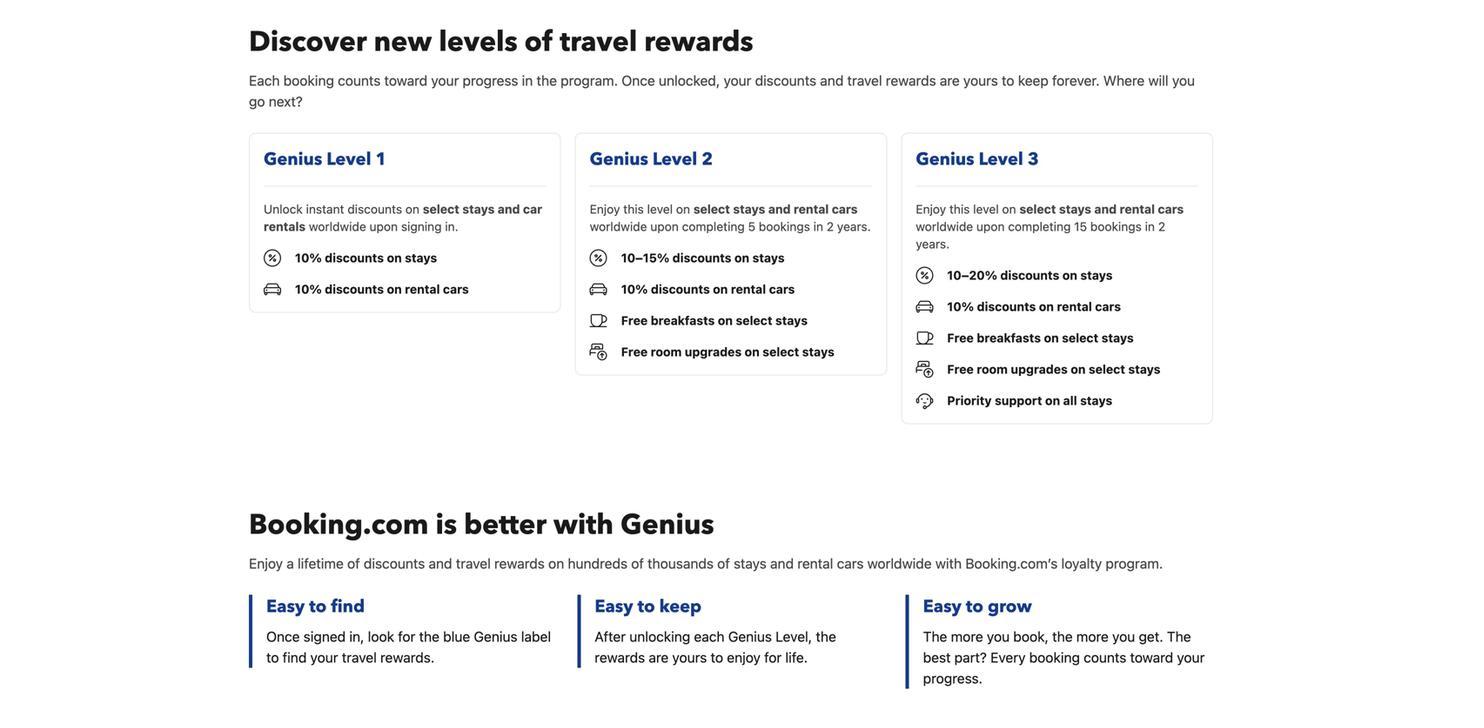 Task type: locate. For each thing, give the bounding box(es) containing it.
part?
[[955, 649, 987, 666]]

level down genius level 2
[[647, 202, 673, 216]]

genius
[[264, 147, 322, 171], [590, 147, 649, 171], [916, 147, 975, 171], [621, 506, 715, 544], [474, 628, 518, 645], [729, 628, 772, 645]]

10% down rentals
[[295, 251, 322, 265]]

with up hundreds
[[554, 506, 614, 544]]

free breakfasts on select stays
[[621, 313, 808, 328], [948, 331, 1134, 345]]

1 horizontal spatial this
[[950, 202, 970, 216]]

bookings for genius level 3
[[1091, 219, 1142, 234]]

you right the will
[[1173, 72, 1196, 89]]

completing left 15
[[1009, 219, 1071, 234]]

keep inside each booking counts toward your progress in the program. once unlocked, your discounts and travel rewards are yours to keep forever. where will you go next?
[[1018, 72, 1049, 89]]

2 upon from the left
[[651, 219, 679, 234]]

level,
[[776, 628, 813, 645]]

once inside each booking counts toward your progress in the program. once unlocked, your discounts and travel rewards are yours to keep forever. where will you go next?
[[622, 72, 655, 89]]

the right "get." at the bottom
[[1167, 628, 1192, 645]]

1 horizontal spatial free breakfasts on select stays
[[948, 331, 1134, 345]]

the up 'best'
[[923, 628, 948, 645]]

level inside enjoy this level on select stays and rental cars worldwide upon completing 15 bookings in 2 years.
[[974, 202, 999, 216]]

0 vertical spatial room
[[651, 345, 682, 359]]

genius inside once signed in, look for the blue genius label to find your travel rewards.
[[474, 628, 518, 645]]

cars inside enjoy this level on select stays and rental cars worldwide upon completing 15 bookings in 2 years.
[[1158, 202, 1184, 216]]

yours
[[964, 72, 999, 89], [673, 649, 707, 666]]

yours down each
[[673, 649, 707, 666]]

select inside select stays and car rentals
[[423, 202, 460, 216]]

1 vertical spatial keep
[[660, 595, 702, 619]]

to down each
[[711, 649, 724, 666]]

free breakfasts on select stays down 10–20% discounts on stays
[[948, 331, 1134, 345]]

the inside the more you book, the more you get. the best part? every booking counts toward your progress.
[[1053, 628, 1073, 645]]

in right 15
[[1146, 219, 1155, 234]]

0 horizontal spatial upon
[[370, 219, 398, 234]]

1 vertical spatial upgrades
[[1011, 362, 1068, 376]]

1 horizontal spatial enjoy
[[590, 202, 620, 216]]

0 horizontal spatial room
[[651, 345, 682, 359]]

level down unlocked,
[[653, 147, 698, 171]]

with
[[554, 506, 614, 544], [936, 555, 962, 572]]

easy for easy to keep
[[595, 595, 633, 619]]

booking inside the more you book, the more you get. the best part? every booking counts toward your progress.
[[1030, 649, 1080, 666]]

travel
[[560, 23, 638, 61], [848, 72, 883, 89], [456, 555, 491, 572], [342, 649, 377, 666]]

0 vertical spatial keep
[[1018, 72, 1049, 89]]

breakfasts up support
[[977, 331, 1041, 345]]

10% down 10–15%
[[621, 282, 648, 296]]

2 for genius level 2
[[827, 219, 834, 234]]

1 vertical spatial free breakfasts on select stays
[[948, 331, 1134, 345]]

0 horizontal spatial enjoy
[[249, 555, 283, 572]]

1 horizontal spatial more
[[1077, 628, 1109, 645]]

0 horizontal spatial completing
[[682, 219, 745, 234]]

priority support on all stays
[[948, 393, 1113, 408]]

1 horizontal spatial yours
[[964, 72, 999, 89]]

level left 1
[[327, 147, 371, 171]]

and inside enjoy this level on select stays and rental cars worldwide upon completing 15 bookings in 2 years.
[[1095, 202, 1117, 216]]

10–15%
[[621, 251, 670, 265]]

easy to keep
[[595, 595, 702, 619]]

1 horizontal spatial counts
[[1084, 649, 1127, 666]]

the left blue
[[419, 628, 440, 645]]

booking.com's
[[966, 555, 1058, 572]]

1 horizontal spatial the
[[1167, 628, 1192, 645]]

upon
[[370, 219, 398, 234], [651, 219, 679, 234], [977, 219, 1005, 234]]

room for 3
[[977, 362, 1008, 376]]

the
[[923, 628, 948, 645], [1167, 628, 1192, 645]]

each booking counts toward your progress in the program. once unlocked, your discounts and travel rewards are yours to keep forever. where will you go next?
[[249, 72, 1196, 110]]

breakfasts for 2
[[651, 313, 715, 328]]

2 bookings from the left
[[1091, 219, 1142, 234]]

0 vertical spatial counts
[[338, 72, 381, 89]]

2 horizontal spatial upon
[[977, 219, 1005, 234]]

is
[[436, 506, 457, 544]]

2 inside enjoy this level on select stays and rental cars worldwide upon completing 15 bookings in 2 years.
[[1159, 219, 1166, 234]]

completing for genius level 2
[[682, 219, 745, 234]]

1 vertical spatial with
[[936, 555, 962, 572]]

enjoy
[[727, 649, 761, 666]]

room
[[651, 345, 682, 359], [977, 362, 1008, 376]]

stays inside enjoy this level on select stays and rental cars worldwide upon completing 5 bookings in 2 years.
[[733, 202, 766, 216]]

to left forever.
[[1002, 72, 1015, 89]]

toward
[[384, 72, 428, 89], [1131, 649, 1174, 666]]

years.
[[837, 219, 871, 234], [916, 237, 950, 251]]

1 vertical spatial booking
[[1030, 649, 1080, 666]]

1 horizontal spatial years.
[[916, 237, 950, 251]]

level
[[647, 202, 673, 216], [974, 202, 999, 216]]

this inside enjoy this level on select stays and rental cars worldwide upon completing 15 bookings in 2 years.
[[950, 202, 970, 216]]

0 vertical spatial upgrades
[[685, 345, 742, 359]]

unlocking
[[630, 628, 691, 645]]

1 horizontal spatial breakfasts
[[977, 331, 1041, 345]]

discounts
[[755, 72, 817, 89], [348, 202, 402, 216], [325, 251, 384, 265], [673, 251, 732, 265], [1001, 268, 1060, 282], [325, 282, 384, 296], [651, 282, 710, 296], [977, 299, 1036, 314], [364, 555, 425, 572]]

program.
[[561, 72, 618, 89], [1106, 555, 1164, 572]]

0 horizontal spatial are
[[649, 649, 669, 666]]

stays inside select stays and car rentals
[[463, 202, 495, 216]]

will
[[1149, 72, 1169, 89]]

you left "get." at the bottom
[[1113, 628, 1136, 645]]

to up signed
[[309, 595, 327, 619]]

1 vertical spatial breakfasts
[[977, 331, 1041, 345]]

more up the part?
[[951, 628, 984, 645]]

find up 'in,'
[[331, 595, 365, 619]]

0 vertical spatial program.
[[561, 72, 618, 89]]

progress
[[463, 72, 518, 89]]

10% discounts on rental cars
[[295, 282, 469, 296], [621, 282, 795, 296], [948, 299, 1121, 314]]

1 horizontal spatial program.
[[1106, 555, 1164, 572]]

0 vertical spatial years.
[[837, 219, 871, 234]]

once
[[622, 72, 655, 89], [266, 628, 300, 645]]

stays
[[463, 202, 495, 216], [733, 202, 766, 216], [1060, 202, 1092, 216], [405, 251, 437, 265], [753, 251, 785, 265], [1081, 268, 1113, 282], [776, 313, 808, 328], [1102, 331, 1134, 345], [803, 345, 835, 359], [1129, 362, 1161, 376], [1081, 393, 1113, 408], [734, 555, 767, 572]]

the right the book,
[[1053, 628, 1073, 645]]

0 horizontal spatial free room upgrades on select stays
[[621, 345, 835, 359]]

to inside the after unlocking each genius level, the rewards are yours to enjoy for life.
[[711, 649, 724, 666]]

enjoy inside enjoy this level on select stays and rental cars worldwide upon completing 5 bookings in 2 years.
[[590, 202, 620, 216]]

upgrades for 2
[[685, 345, 742, 359]]

0 vertical spatial free room upgrades on select stays
[[621, 345, 835, 359]]

upon for genius level 2
[[651, 219, 679, 234]]

0 horizontal spatial for
[[398, 628, 416, 645]]

0 horizontal spatial 2
[[702, 147, 713, 171]]

1 horizontal spatial room
[[977, 362, 1008, 376]]

free room upgrades on select stays
[[621, 345, 835, 359], [948, 362, 1161, 376]]

rental inside enjoy this level on select stays and rental cars worldwide upon completing 5 bookings in 2 years.
[[794, 202, 829, 216]]

enjoy left a
[[249, 555, 283, 572]]

1 horizontal spatial free room upgrades on select stays
[[948, 362, 1161, 376]]

of right thousands
[[718, 555, 730, 572]]

2 level from the left
[[653, 147, 698, 171]]

0 vertical spatial booking
[[284, 72, 334, 89]]

0 horizontal spatial free breakfasts on select stays
[[621, 313, 808, 328]]

1 vertical spatial toward
[[1131, 649, 1174, 666]]

2 horizontal spatial in
[[1146, 219, 1155, 234]]

1 vertical spatial years.
[[916, 237, 950, 251]]

easy to find
[[266, 595, 365, 619]]

2 completing from the left
[[1009, 219, 1071, 234]]

completing inside enjoy this level on select stays and rental cars worldwide upon completing 5 bookings in 2 years.
[[682, 219, 745, 234]]

free
[[621, 313, 648, 328], [948, 331, 974, 345], [621, 345, 648, 359], [948, 362, 974, 376]]

0 vertical spatial free breakfasts on select stays
[[621, 313, 808, 328]]

travel inside each booking counts toward your progress in the program. once unlocked, your discounts and travel rewards are yours to keep forever. where will you go next?
[[848, 72, 883, 89]]

0 horizontal spatial program.
[[561, 72, 618, 89]]

1 horizontal spatial easy
[[595, 595, 633, 619]]

this down genius level 3
[[950, 202, 970, 216]]

bookings
[[759, 219, 810, 234], [1091, 219, 1142, 234]]

bookings right 15
[[1091, 219, 1142, 234]]

for up rewards.
[[398, 628, 416, 645]]

rentals
[[264, 219, 306, 234]]

2 more from the left
[[1077, 628, 1109, 645]]

1 horizontal spatial booking
[[1030, 649, 1080, 666]]

0 horizontal spatial toward
[[384, 72, 428, 89]]

free breakfasts on select stays down 10–15% discounts on stays
[[621, 313, 808, 328]]

10% down 10% discounts on stays
[[295, 282, 322, 296]]

you up the every
[[987, 628, 1010, 645]]

10% discounts on rental cars down 10% discounts on stays
[[295, 282, 469, 296]]

1 more from the left
[[951, 628, 984, 645]]

1 vertical spatial free room upgrades on select stays
[[948, 362, 1161, 376]]

more left "get." at the bottom
[[1077, 628, 1109, 645]]

rewards.
[[381, 649, 435, 666]]

every
[[991, 649, 1026, 666]]

10% down the 10–20%
[[948, 299, 974, 314]]

2 easy from the left
[[595, 595, 633, 619]]

for
[[398, 628, 416, 645], [765, 649, 782, 666]]

1 horizontal spatial bookings
[[1091, 219, 1142, 234]]

0 vertical spatial for
[[398, 628, 416, 645]]

0 horizontal spatial level
[[647, 202, 673, 216]]

1 horizontal spatial are
[[940, 72, 960, 89]]

upon inside enjoy this level on select stays and rental cars worldwide upon completing 15 bookings in 2 years.
[[977, 219, 1005, 234]]

0 horizontal spatial yours
[[673, 649, 707, 666]]

0 vertical spatial once
[[622, 72, 655, 89]]

yours up genius level 3
[[964, 72, 999, 89]]

years. inside enjoy this level on select stays and rental cars worldwide upon completing 15 bookings in 2 years.
[[916, 237, 950, 251]]

are up genius level 3
[[940, 72, 960, 89]]

free room upgrades on select stays for 3
[[948, 362, 1161, 376]]

2 right 15
[[1159, 219, 1166, 234]]

2 inside enjoy this level on select stays and rental cars worldwide upon completing 5 bookings in 2 years.
[[827, 219, 834, 234]]

toward down "get." at the bottom
[[1131, 649, 1174, 666]]

once left unlocked,
[[622, 72, 655, 89]]

progress.
[[923, 670, 983, 687]]

this for genius level 3
[[950, 202, 970, 216]]

easy up after
[[595, 595, 633, 619]]

worldwide inside enjoy this level on select stays and rental cars worldwide upon completing 5 bookings in 2 years.
[[590, 219, 647, 234]]

0 horizontal spatial easy
[[266, 595, 305, 619]]

of right hundreds
[[631, 555, 644, 572]]

10% discounts on stays
[[295, 251, 437, 265]]

0 vertical spatial yours
[[964, 72, 999, 89]]

2 horizontal spatial enjoy
[[916, 202, 947, 216]]

the right progress
[[537, 72, 557, 89]]

enjoy down genius level 3
[[916, 202, 947, 216]]

2 horizontal spatial 10% discounts on rental cars
[[948, 299, 1121, 314]]

1 level from the left
[[647, 202, 673, 216]]

this inside enjoy this level on select stays and rental cars worldwide upon completing 5 bookings in 2 years.
[[624, 202, 644, 216]]

the more you book, the more you get. the best part? every booking counts toward your progress.
[[923, 628, 1205, 687]]

1 horizontal spatial find
[[331, 595, 365, 619]]

1 vertical spatial counts
[[1084, 649, 1127, 666]]

1 vertical spatial once
[[266, 628, 300, 645]]

10% discounts on rental cars down 10–20% discounts on stays
[[948, 299, 1121, 314]]

1 horizontal spatial for
[[765, 649, 782, 666]]

0 vertical spatial are
[[940, 72, 960, 89]]

keep up unlocking
[[660, 595, 702, 619]]

bookings inside enjoy this level on select stays and rental cars worldwide upon completing 15 bookings in 2 years.
[[1091, 219, 1142, 234]]

10% discounts on rental cars down 10–15% discounts on stays
[[621, 282, 795, 296]]

unlock instant discounts on
[[264, 202, 423, 216]]

upon up 10–15%
[[651, 219, 679, 234]]

1 horizontal spatial you
[[1113, 628, 1136, 645]]

toward inside the more you book, the more you get. the best part? every booking counts toward your progress.
[[1131, 649, 1174, 666]]

1 horizontal spatial level
[[974, 202, 999, 216]]

0 vertical spatial breakfasts
[[651, 313, 715, 328]]

0 horizontal spatial this
[[624, 202, 644, 216]]

toward inside each booking counts toward your progress in the program. once unlocked, your discounts and travel rewards are yours to keep forever. where will you go next?
[[384, 72, 428, 89]]

select inside enjoy this level on select stays and rental cars worldwide upon completing 15 bookings in 2 years.
[[1020, 202, 1057, 216]]

1 easy from the left
[[266, 595, 305, 619]]

keep
[[1018, 72, 1049, 89], [660, 595, 702, 619]]

keep left forever.
[[1018, 72, 1049, 89]]

0 horizontal spatial counts
[[338, 72, 381, 89]]

level left 3
[[979, 147, 1024, 171]]

1 vertical spatial find
[[283, 649, 307, 666]]

years. inside enjoy this level on select stays and rental cars worldwide upon completing 5 bookings in 2 years.
[[837, 219, 871, 234]]

rental inside enjoy this level on select stays and rental cars worldwide upon completing 15 bookings in 2 years.
[[1120, 202, 1155, 216]]

easy down a
[[266, 595, 305, 619]]

car
[[523, 202, 543, 216]]

1 horizontal spatial with
[[936, 555, 962, 572]]

completing inside enjoy this level on select stays and rental cars worldwide upon completing 15 bookings in 2 years.
[[1009, 219, 1071, 234]]

genius level 3
[[916, 147, 1039, 171]]

level inside enjoy this level on select stays and rental cars worldwide upon completing 5 bookings in 2 years.
[[647, 202, 673, 216]]

1 completing from the left
[[682, 219, 745, 234]]

enjoy down genius level 2
[[590, 202, 620, 216]]

to down easy to find at the bottom left
[[266, 649, 279, 666]]

in right the '5'
[[814, 219, 824, 234]]

in inside enjoy this level on select stays and rental cars worldwide upon completing 15 bookings in 2 years.
[[1146, 219, 1155, 234]]

enjoy inside enjoy this level on select stays and rental cars worldwide upon completing 15 bookings in 2 years.
[[916, 202, 947, 216]]

1 horizontal spatial once
[[622, 72, 655, 89]]

to
[[1002, 72, 1015, 89], [309, 595, 327, 619], [638, 595, 655, 619], [966, 595, 984, 619], [266, 649, 279, 666], [711, 649, 724, 666]]

0 horizontal spatial booking
[[284, 72, 334, 89]]

cars inside enjoy this level on select stays and rental cars worldwide upon completing 5 bookings in 2 years.
[[832, 202, 858, 216]]

upon up 10% discounts on stays
[[370, 219, 398, 234]]

completing for genius level 3
[[1009, 219, 1071, 234]]

this up 10–15%
[[624, 202, 644, 216]]

0 horizontal spatial bookings
[[759, 219, 810, 234]]

1 vertical spatial are
[[649, 649, 669, 666]]

for left life.
[[765, 649, 782, 666]]

your inside the more you book, the more you get. the best part? every booking counts toward your progress.
[[1177, 649, 1205, 666]]

completing up 10–15% discounts on stays
[[682, 219, 745, 234]]

0 horizontal spatial level
[[327, 147, 371, 171]]

bookings right the '5'
[[759, 219, 810, 234]]

room for 2
[[651, 345, 682, 359]]

in.
[[445, 219, 459, 234]]

0 horizontal spatial once
[[266, 628, 300, 645]]

find down signed
[[283, 649, 307, 666]]

upgrades
[[685, 345, 742, 359], [1011, 362, 1068, 376]]

3 upon from the left
[[977, 219, 1005, 234]]

1 horizontal spatial level
[[653, 147, 698, 171]]

after unlocking each genius level, the rewards are yours to enjoy for life.
[[595, 628, 837, 666]]

new
[[374, 23, 432, 61]]

3 level from the left
[[979, 147, 1024, 171]]

find inside once signed in, look for the blue genius label to find your travel rewards.
[[283, 649, 307, 666]]

3 easy from the left
[[923, 595, 962, 619]]

easy up 'best'
[[923, 595, 962, 619]]

0 horizontal spatial breakfasts
[[651, 313, 715, 328]]

level down genius level 3
[[974, 202, 999, 216]]

2 right the '5'
[[827, 219, 834, 234]]

your
[[431, 72, 459, 89], [724, 72, 752, 89], [310, 649, 338, 666], [1177, 649, 1205, 666]]

this for genius level 2
[[624, 202, 644, 216]]

0 horizontal spatial upgrades
[[685, 345, 742, 359]]

booking up next?
[[284, 72, 334, 89]]

signing
[[401, 219, 442, 234]]

enjoy for genius level 2
[[590, 202, 620, 216]]

1 vertical spatial room
[[977, 362, 1008, 376]]

0 horizontal spatial the
[[923, 628, 948, 645]]

toward down new
[[384, 72, 428, 89]]

2 horizontal spatial 2
[[1159, 219, 1166, 234]]

1 horizontal spatial 10% discounts on rental cars
[[621, 282, 795, 296]]

2 level from the left
[[974, 202, 999, 216]]

0 horizontal spatial 10% discounts on rental cars
[[295, 282, 469, 296]]

the
[[537, 72, 557, 89], [419, 628, 440, 645], [816, 628, 837, 645], [1053, 628, 1073, 645]]

2 horizontal spatial easy
[[923, 595, 962, 619]]

in inside enjoy this level on select stays and rental cars worldwide upon completing 5 bookings in 2 years.
[[814, 219, 824, 234]]

rental
[[794, 202, 829, 216], [1120, 202, 1155, 216], [405, 282, 440, 296], [731, 282, 766, 296], [1057, 299, 1093, 314], [798, 555, 834, 572]]

with up "easy to grow"
[[936, 555, 962, 572]]

you
[[1173, 72, 1196, 89], [987, 628, 1010, 645], [1113, 628, 1136, 645]]

0 vertical spatial toward
[[384, 72, 428, 89]]

enjoy
[[590, 202, 620, 216], [916, 202, 947, 216], [249, 555, 283, 572]]

the right level,
[[816, 628, 837, 645]]

2
[[702, 147, 713, 171], [827, 219, 834, 234], [1159, 219, 1166, 234]]

level for 3
[[979, 147, 1024, 171]]

unlock
[[264, 202, 303, 216]]

0 horizontal spatial in
[[522, 72, 533, 89]]

bookings inside enjoy this level on select stays and rental cars worldwide upon completing 5 bookings in 2 years.
[[759, 219, 810, 234]]

1 vertical spatial yours
[[673, 649, 707, 666]]

2 this from the left
[[950, 202, 970, 216]]

1 horizontal spatial upon
[[651, 219, 679, 234]]

2 horizontal spatial level
[[979, 147, 1024, 171]]

this
[[624, 202, 644, 216], [950, 202, 970, 216]]

0 horizontal spatial years.
[[837, 219, 871, 234]]

look
[[368, 628, 394, 645]]

counts
[[338, 72, 381, 89], [1084, 649, 1127, 666]]

2 up enjoy this level on select stays and rental cars worldwide upon completing 5 bookings in 2 years.
[[702, 147, 713, 171]]

on
[[406, 202, 420, 216], [676, 202, 690, 216], [1003, 202, 1017, 216], [387, 251, 402, 265], [735, 251, 750, 265], [1063, 268, 1078, 282], [387, 282, 402, 296], [713, 282, 728, 296], [1039, 299, 1054, 314], [718, 313, 733, 328], [1044, 331, 1059, 345], [745, 345, 760, 359], [1071, 362, 1086, 376], [1046, 393, 1061, 408], [549, 555, 564, 572]]

1 level from the left
[[327, 147, 371, 171]]

10% discounts on rental cars for genius level 1
[[295, 282, 469, 296]]

0 horizontal spatial more
[[951, 628, 984, 645]]

upon inside enjoy this level on select stays and rental cars worldwide upon completing 5 bookings in 2 years.
[[651, 219, 679, 234]]

10%
[[295, 251, 322, 265], [295, 282, 322, 296], [621, 282, 648, 296], [948, 299, 974, 314]]

1 horizontal spatial completing
[[1009, 219, 1071, 234]]

level for 1
[[327, 147, 371, 171]]

0 horizontal spatial find
[[283, 649, 307, 666]]

upon up the 10–20%
[[977, 219, 1005, 234]]

in right progress
[[522, 72, 533, 89]]

are down unlocking
[[649, 649, 669, 666]]

completing
[[682, 219, 745, 234], [1009, 219, 1071, 234]]

1 this from the left
[[624, 202, 644, 216]]

1 horizontal spatial toward
[[1131, 649, 1174, 666]]

worldwide upon signing in.
[[306, 219, 459, 234]]

1 horizontal spatial keep
[[1018, 72, 1049, 89]]

booking down the book,
[[1030, 649, 1080, 666]]

more
[[951, 628, 984, 645], [1077, 628, 1109, 645]]

1 horizontal spatial upgrades
[[1011, 362, 1068, 376]]

once left signed
[[266, 628, 300, 645]]

and
[[820, 72, 844, 89], [498, 202, 520, 216], [769, 202, 791, 216], [1095, 202, 1117, 216], [429, 555, 452, 572], [771, 555, 794, 572]]

to inside once signed in, look for the blue genius label to find your travel rewards.
[[266, 649, 279, 666]]

to up unlocking
[[638, 595, 655, 619]]

grow
[[988, 595, 1032, 619]]

book,
[[1014, 628, 1049, 645]]

are
[[940, 72, 960, 89], [649, 649, 669, 666]]

breakfasts down 10–15% discounts on stays
[[651, 313, 715, 328]]

on inside enjoy this level on select stays and rental cars worldwide upon completing 5 bookings in 2 years.
[[676, 202, 690, 216]]

0 horizontal spatial with
[[554, 506, 614, 544]]

0 horizontal spatial you
[[987, 628, 1010, 645]]

discounts inside each booking counts toward your progress in the program. once unlocked, your discounts and travel rewards are yours to keep forever. where will you go next?
[[755, 72, 817, 89]]

0 horizontal spatial keep
[[660, 595, 702, 619]]

forever.
[[1053, 72, 1100, 89]]

1 bookings from the left
[[759, 219, 810, 234]]

the inside the after unlocking each genius level, the rewards are yours to enjoy for life.
[[816, 628, 837, 645]]

0 vertical spatial with
[[554, 506, 614, 544]]



Task type: describe. For each thing, give the bounding box(es) containing it.
stays inside enjoy this level on select stays and rental cars worldwide upon completing 15 bookings in 2 years.
[[1060, 202, 1092, 216]]

2 for genius level 3
[[1159, 219, 1166, 234]]

booking inside each booking counts toward your progress in the program. once unlocked, your discounts and travel rewards are yours to keep forever. where will you go next?
[[284, 72, 334, 89]]

enjoy this level on select stays and rental cars worldwide upon completing 5 bookings in 2 years.
[[590, 202, 871, 234]]

free breakfasts on select stays for genius level 2
[[621, 313, 808, 328]]

support
[[995, 393, 1043, 408]]

label
[[521, 628, 551, 645]]

each
[[694, 628, 725, 645]]

the inside once signed in, look for the blue genius label to find your travel rewards.
[[419, 628, 440, 645]]

upon for genius level 3
[[977, 219, 1005, 234]]

10% for genius level 2
[[621, 282, 648, 296]]

10% for genius level 3
[[948, 299, 974, 314]]

blue
[[443, 628, 470, 645]]

signed
[[304, 628, 346, 645]]

easy to grow
[[923, 595, 1032, 619]]

in for genius level 3
[[1146, 219, 1155, 234]]

life.
[[786, 649, 808, 666]]

priority
[[948, 393, 992, 408]]

each
[[249, 72, 280, 89]]

on inside enjoy this level on select stays and rental cars worldwide upon completing 15 bookings in 2 years.
[[1003, 202, 1017, 216]]

of right "levels"
[[525, 23, 553, 61]]

free room upgrades on select stays for 2
[[621, 345, 835, 359]]

in inside each booking counts toward your progress in the program. once unlocked, your discounts and travel rewards are yours to keep forever. where will you go next?
[[522, 72, 533, 89]]

2 the from the left
[[1167, 628, 1192, 645]]

10% discounts on rental cars for genius level 2
[[621, 282, 795, 296]]

bookings for genius level 2
[[759, 219, 810, 234]]

level for 2
[[653, 147, 698, 171]]

counts inside each booking counts toward your progress in the program. once unlocked, your discounts and travel rewards are yours to keep forever. where will you go next?
[[338, 72, 381, 89]]

1 the from the left
[[923, 628, 948, 645]]

you inside each booking counts toward your progress in the program. once unlocked, your discounts and travel rewards are yours to keep forever. where will you go next?
[[1173, 72, 1196, 89]]

next?
[[269, 93, 303, 110]]

to inside each booking counts toward your progress in the program. once unlocked, your discounts and travel rewards are yours to keep forever. where will you go next?
[[1002, 72, 1015, 89]]

enjoy for genius level 3
[[916, 202, 947, 216]]

rewards inside the after unlocking each genius level, the rewards are yours to enjoy for life.
[[595, 649, 645, 666]]

go
[[249, 93, 265, 110]]

10–15% discounts on stays
[[621, 251, 785, 265]]

once signed in, look for the blue genius label to find your travel rewards.
[[266, 628, 551, 666]]

lifetime
[[298, 555, 344, 572]]

genius level 1
[[264, 147, 387, 171]]

in,
[[349, 628, 364, 645]]

booking.com
[[249, 506, 429, 544]]

are inside the after unlocking each genius level, the rewards are yours to enjoy for life.
[[649, 649, 669, 666]]

for inside once signed in, look for the blue genius label to find your travel rewards.
[[398, 628, 416, 645]]

best
[[923, 649, 951, 666]]

of right "lifetime"
[[347, 555, 360, 572]]

15
[[1075, 219, 1088, 234]]

years. for genius level 2
[[837, 219, 871, 234]]

5
[[748, 219, 756, 234]]

breakfasts for 3
[[977, 331, 1041, 345]]

are inside each booking counts toward your progress in the program. once unlocked, your discounts and travel rewards are yours to keep forever. where will you go next?
[[940, 72, 960, 89]]

10% discounts on rental cars for genius level 3
[[948, 299, 1121, 314]]

travel inside once signed in, look for the blue genius label to find your travel rewards.
[[342, 649, 377, 666]]

counts inside the more you book, the more you get. the best part? every booking counts toward your progress.
[[1084, 649, 1127, 666]]

worldwide inside enjoy this level on select stays and rental cars worldwide upon completing 15 bookings in 2 years.
[[916, 219, 974, 234]]

0 vertical spatial find
[[331, 595, 365, 619]]

and inside select stays and car rentals
[[498, 202, 520, 216]]

genius level 2
[[590, 147, 713, 171]]

for inside the after unlocking each genius level, the rewards are yours to enjoy for life.
[[765, 649, 782, 666]]

program. inside each booking counts toward your progress in the program. once unlocked, your discounts and travel rewards are yours to keep forever. where will you go next?
[[561, 72, 618, 89]]

yours inside each booking counts toward your progress in the program. once unlocked, your discounts and travel rewards are yours to keep forever. where will you go next?
[[964, 72, 999, 89]]

the inside each booking counts toward your progress in the program. once unlocked, your discounts and travel rewards are yours to keep forever. where will you go next?
[[537, 72, 557, 89]]

and inside each booking counts toward your progress in the program. once unlocked, your discounts and travel rewards are yours to keep forever. where will you go next?
[[820, 72, 844, 89]]

instant
[[306, 202, 344, 216]]

years. for genius level 3
[[916, 237, 950, 251]]

easy for easy to find
[[266, 595, 305, 619]]

thousands
[[648, 555, 714, 572]]

where
[[1104, 72, 1145, 89]]

3
[[1028, 147, 1039, 171]]

level for 3
[[974, 202, 999, 216]]

10–20%
[[948, 268, 998, 282]]

rewards inside each booking counts toward your progress in the program. once unlocked, your discounts and travel rewards are yours to keep forever. where will you go next?
[[886, 72, 937, 89]]

discover
[[249, 23, 367, 61]]

a
[[287, 555, 294, 572]]

once inside once signed in, look for the blue genius label to find your travel rewards.
[[266, 628, 300, 645]]

genius inside the after unlocking each genius level, the rewards are yours to enjoy for life.
[[729, 628, 772, 645]]

free breakfasts on select stays for genius level 3
[[948, 331, 1134, 345]]

1 vertical spatial program.
[[1106, 555, 1164, 572]]

and inside enjoy this level on select stays and rental cars worldwide upon completing 5 bookings in 2 years.
[[769, 202, 791, 216]]

easy for easy to grow
[[923, 595, 962, 619]]

levels
[[439, 23, 518, 61]]

to left grow
[[966, 595, 984, 619]]

better
[[464, 506, 547, 544]]

hundreds
[[568, 555, 628, 572]]

loyalty
[[1062, 555, 1103, 572]]

after
[[595, 628, 626, 645]]

select inside enjoy this level on select stays and rental cars worldwide upon completing 5 bookings in 2 years.
[[694, 202, 730, 216]]

unlocked,
[[659, 72, 720, 89]]

upgrades for 3
[[1011, 362, 1068, 376]]

all
[[1064, 393, 1078, 408]]

select stays and car rentals
[[264, 202, 543, 234]]

enjoy a lifetime of discounts and travel rewards on hundreds of thousands of stays and rental cars worldwide with booking.com's loyalty program.
[[249, 555, 1164, 572]]

1
[[376, 147, 387, 171]]

10% for genius level 1
[[295, 282, 322, 296]]

in for genius level 2
[[814, 219, 824, 234]]

10–20% discounts on stays
[[948, 268, 1113, 282]]

1 upon from the left
[[370, 219, 398, 234]]

level for 2
[[647, 202, 673, 216]]

get.
[[1139, 628, 1164, 645]]

yours inside the after unlocking each genius level, the rewards are yours to enjoy for life.
[[673, 649, 707, 666]]

your inside once signed in, look for the blue genius label to find your travel rewards.
[[310, 649, 338, 666]]

enjoy this level on select stays and rental cars worldwide upon completing 15 bookings in 2 years.
[[916, 202, 1184, 251]]

discover new levels of travel rewards
[[249, 23, 754, 61]]

booking.com is better with genius
[[249, 506, 715, 544]]



Task type: vqa. For each thing, say whether or not it's contained in the screenshot.
Get.
yes



